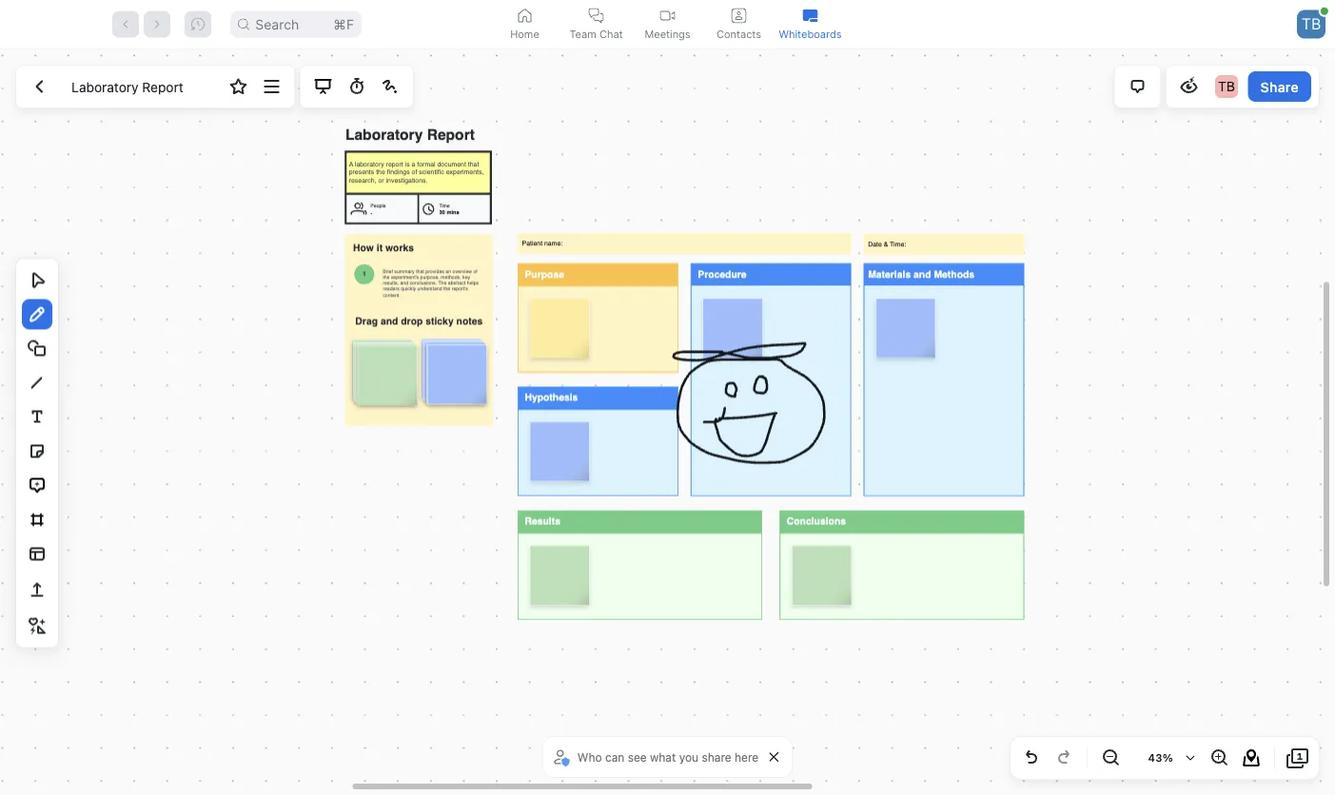 Task type: locate. For each thing, give the bounding box(es) containing it.
contacts
[[717, 28, 762, 40]]

team chat image
[[589, 8, 604, 23], [589, 8, 604, 23]]

whiteboards
[[779, 28, 842, 40]]

video on image
[[660, 8, 675, 23], [660, 8, 675, 23]]

magnifier image
[[238, 19, 250, 30], [238, 19, 250, 30]]

home small image
[[517, 8, 533, 23], [517, 8, 533, 23]]

whiteboard small image
[[803, 8, 818, 23]]

chat
[[600, 28, 623, 40]]

profile contact image
[[732, 8, 747, 23], [732, 8, 747, 23]]

tab list containing home
[[489, 0, 846, 49]]

tb
[[1302, 15, 1322, 33]]

tab list
[[489, 0, 846, 49]]

team
[[570, 28, 597, 40]]

home button
[[489, 0, 561, 49]]

online image
[[1321, 7, 1329, 15]]

whiteboard small image
[[803, 8, 818, 23]]

search
[[255, 16, 299, 32]]

whiteboards button
[[775, 0, 846, 49]]

team chat button
[[561, 0, 632, 49]]

home
[[510, 28, 540, 40]]

online image
[[1321, 7, 1329, 15]]

meetings button
[[632, 0, 703, 49]]

contacts button
[[703, 0, 775, 49]]

team chat
[[570, 28, 623, 40]]



Task type: vqa. For each thing, say whether or not it's contained in the screenshot.
Calendar Add Calendar image
no



Task type: describe. For each thing, give the bounding box(es) containing it.
meetings
[[645, 28, 691, 40]]

⌘f
[[333, 16, 354, 32]]



